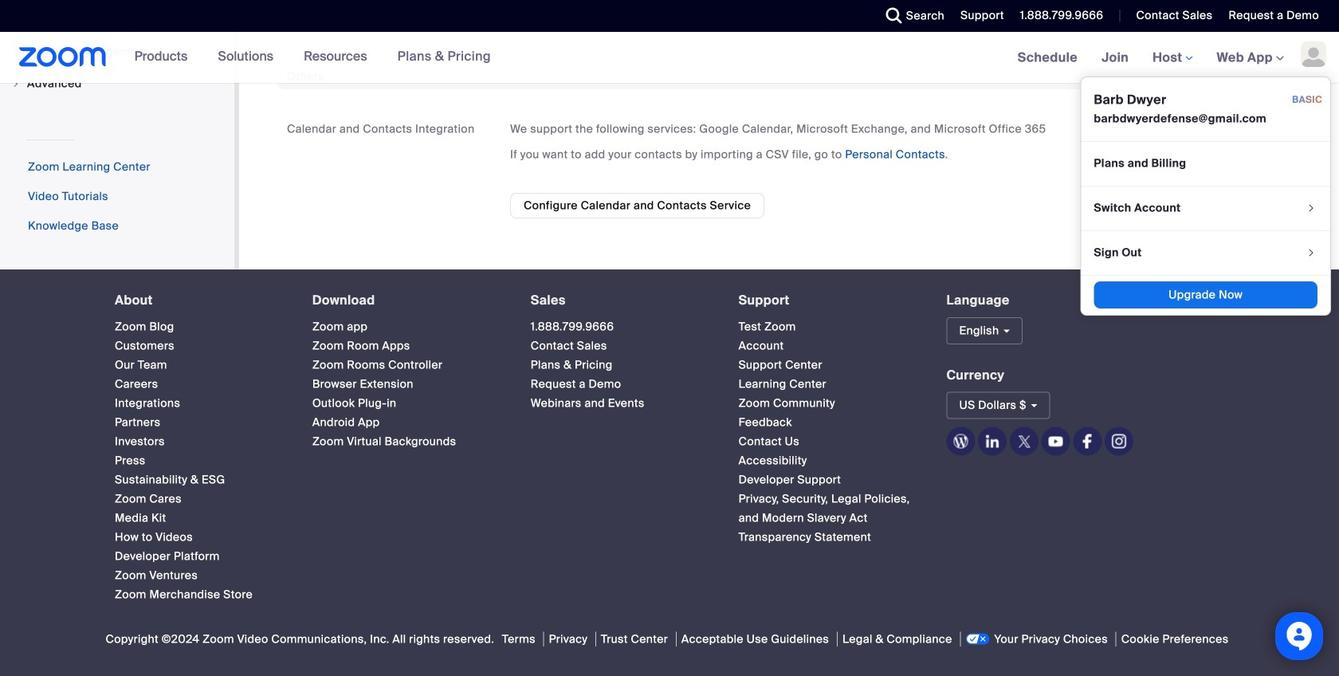 Task type: vqa. For each thing, say whether or not it's contained in the screenshot.
"right" image
yes



Task type: describe. For each thing, give the bounding box(es) containing it.
2 heading from the left
[[312, 294, 502, 308]]

menu inside meetings navigation
[[1081, 77, 1332, 316]]

meetings navigation
[[1006, 32, 1340, 316]]

profile picture image
[[1301, 41, 1327, 67]]

4 heading from the left
[[739, 294, 918, 308]]

admin menu menu
[[0, 0, 234, 101]]

3 heading from the left
[[531, 294, 710, 308]]



Task type: locate. For each thing, give the bounding box(es) containing it.
menu item
[[0, 69, 234, 99]]

zoom logo image
[[19, 47, 107, 67]]

banner
[[0, 32, 1340, 316]]

1 heading from the left
[[115, 294, 284, 308]]

heading
[[115, 294, 284, 308], [312, 294, 502, 308], [531, 294, 710, 308], [739, 294, 918, 308]]

right image
[[11, 79, 21, 89]]

menu
[[1081, 77, 1332, 316]]

product information navigation
[[122, 32, 503, 83]]

application
[[510, 0, 1292, 19]]



